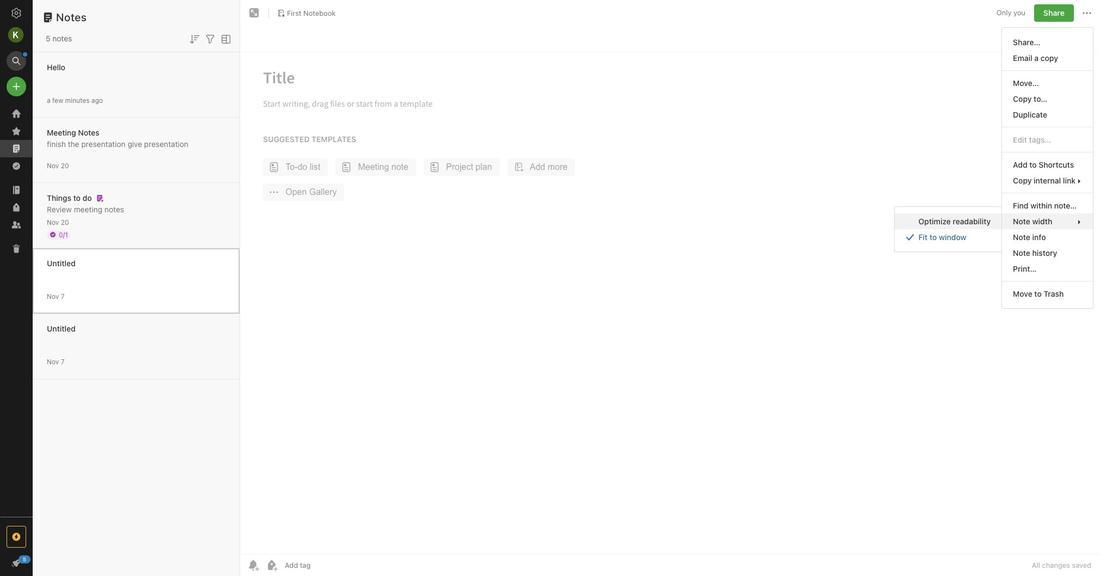 Task type: locate. For each thing, give the bounding box(es) containing it.
7
[[61, 292, 65, 300], [61, 358, 65, 366]]

20
[[61, 162, 69, 170], [61, 218, 69, 226]]

find within note…
[[1013, 201, 1077, 210]]

notes right meeting
[[104, 205, 124, 214]]

a few minutes ago
[[47, 96, 103, 104]]

to right 'add'
[[1030, 160, 1037, 169]]

move to trash
[[1013, 289, 1064, 299]]

3 note from the top
[[1013, 248, 1031, 258]]

1 horizontal spatial dropdown list menu
[[1002, 34, 1093, 302]]

to left do
[[73, 193, 81, 202]]

first notebook button
[[273, 5, 340, 21]]

presentation right the
[[81, 139, 126, 148]]

info
[[1033, 233, 1046, 242]]

notes
[[56, 11, 87, 23], [78, 128, 99, 137]]

note history link
[[1002, 245, 1093, 261]]

1 vertical spatial a
[[47, 96, 50, 104]]

width
[[1033, 217, 1053, 226]]

0 vertical spatial note
[[1013, 217, 1031, 226]]

to for move
[[1035, 289, 1042, 299]]

2 vertical spatial note
[[1013, 248, 1031, 258]]

5 up hello
[[46, 34, 50, 43]]

0 horizontal spatial presentation
[[81, 139, 126, 148]]

1 copy from the top
[[1013, 94, 1032, 103]]

copy
[[1013, 94, 1032, 103], [1013, 176, 1032, 185]]

only
[[997, 8, 1012, 17]]

only you
[[997, 8, 1026, 17]]

review meeting notes
[[47, 205, 124, 214]]

1 vertical spatial notes
[[104, 205, 124, 214]]

add to shortcuts
[[1013, 160, 1074, 169]]

window
[[939, 233, 967, 242]]

1 vertical spatial 5
[[23, 556, 26, 563]]

note history
[[1013, 248, 1058, 258]]

review
[[47, 205, 72, 214]]

1 vertical spatial untitled
[[47, 324, 76, 333]]

copy to…
[[1013, 94, 1048, 103]]

nov
[[47, 162, 59, 170], [47, 218, 59, 226], [47, 292, 59, 300], [47, 358, 59, 366]]

0 vertical spatial notes
[[56, 11, 87, 23]]

copy
[[1041, 53, 1058, 63]]

edit
[[1013, 135, 1027, 144]]

20 down finish
[[61, 162, 69, 170]]

0 vertical spatial notes
[[52, 34, 72, 43]]

a left copy
[[1035, 53, 1039, 63]]

to right move
[[1035, 289, 1042, 299]]

fit to window link
[[895, 229, 1002, 245]]

1 nov 20 from the top
[[47, 162, 69, 170]]

1 horizontal spatial notes
[[104, 205, 124, 214]]

copy down move…
[[1013, 94, 1032, 103]]

1 vertical spatial nov 20
[[47, 218, 69, 226]]

meeting
[[74, 205, 102, 214]]

presentation
[[81, 139, 126, 148], [144, 139, 188, 148]]

note for note info
[[1013, 233, 1031, 242]]

copy inside field
[[1013, 176, 1032, 185]]

1 nov 7 from the top
[[47, 292, 65, 300]]

0 vertical spatial 5
[[46, 34, 50, 43]]

add filters image
[[204, 33, 217, 46]]

notes up the
[[78, 128, 99, 137]]

nov 20
[[47, 162, 69, 170], [47, 218, 69, 226]]

to inside note list element
[[73, 193, 81, 202]]

first notebook
[[287, 8, 336, 17]]

0 vertical spatial nov 20
[[47, 162, 69, 170]]

Add tag field
[[284, 561, 366, 570]]

a left few
[[47, 96, 50, 104]]

1 untitled from the top
[[47, 258, 76, 268]]

few
[[52, 96, 63, 104]]

meeting
[[47, 128, 76, 137]]

1 horizontal spatial 5
[[46, 34, 50, 43]]

copy to… link
[[1002, 91, 1093, 107]]

1 nov from the top
[[47, 162, 59, 170]]

2 copy from the top
[[1013, 176, 1032, 185]]

internal
[[1034, 176, 1061, 185]]

do
[[83, 193, 92, 202]]

0 vertical spatial a
[[1035, 53, 1039, 63]]

upgrade image
[[10, 531, 23, 544]]

ago
[[91, 96, 103, 104]]

1 horizontal spatial presentation
[[144, 139, 188, 148]]

dropdown list menu
[[1002, 34, 1093, 302], [895, 214, 1002, 245]]

5
[[46, 34, 50, 43], [23, 556, 26, 563]]

tags…
[[1029, 135, 1051, 144]]

note up print…
[[1013, 248, 1031, 258]]

nov 20 down review
[[47, 218, 69, 226]]

1 vertical spatial note
[[1013, 233, 1031, 242]]

1 vertical spatial nov 7
[[47, 358, 65, 366]]

copy internal link
[[1013, 176, 1076, 185]]

Note Editor text field
[[240, 52, 1100, 554]]

copy down 'add'
[[1013, 176, 1032, 185]]

1 20 from the top
[[61, 162, 69, 170]]

a
[[1035, 53, 1039, 63], [47, 96, 50, 104]]

note inside 'menu item'
[[1013, 217, 1031, 226]]

add a reminder image
[[247, 559, 260, 572]]

you
[[1014, 8, 1026, 17]]

nov 7
[[47, 292, 65, 300], [47, 358, 65, 366]]

to right fit
[[930, 233, 937, 242]]

note down find
[[1013, 217, 1031, 226]]

2 nov from the top
[[47, 218, 59, 226]]

0 vertical spatial 20
[[61, 162, 69, 170]]

shortcuts
[[1039, 160, 1074, 169]]

share button
[[1034, 4, 1074, 22]]

0 vertical spatial copy
[[1013, 94, 1032, 103]]

0 horizontal spatial dropdown list menu
[[895, 214, 1002, 245]]

0 vertical spatial nov 7
[[47, 292, 65, 300]]

notes up hello
[[52, 34, 72, 43]]

finish
[[47, 139, 66, 148]]

optimize readability link
[[895, 214, 1002, 229]]

nov 20 down finish
[[47, 162, 69, 170]]

1 vertical spatial notes
[[78, 128, 99, 137]]

to for add
[[1030, 160, 1037, 169]]

1 vertical spatial 20
[[61, 218, 69, 226]]

5 inside note list element
[[46, 34, 50, 43]]

0 horizontal spatial notes
[[52, 34, 72, 43]]

share…
[[1013, 38, 1041, 47]]

1 horizontal spatial a
[[1035, 53, 1039, 63]]

notes
[[52, 34, 72, 43], [104, 205, 124, 214]]

Help and Learning task checklist field
[[0, 555, 33, 572]]

saved
[[1072, 561, 1092, 570]]

note left the info at the right top of page
[[1013, 233, 1031, 242]]

0 horizontal spatial 5
[[23, 556, 26, 563]]

copy internal link link
[[1002, 173, 1093, 188]]

add tag image
[[265, 559, 278, 572]]

5 left the click to expand "icon"
[[23, 556, 26, 563]]

note
[[1013, 217, 1031, 226], [1013, 233, 1031, 242], [1013, 248, 1031, 258]]

0 horizontal spatial a
[[47, 96, 50, 104]]

add
[[1013, 160, 1028, 169]]

2 nov 7 from the top
[[47, 358, 65, 366]]

0 vertical spatial 7
[[61, 292, 65, 300]]

Sort options field
[[188, 32, 201, 46]]

1 vertical spatial copy
[[1013, 176, 1032, 185]]

5 inside help and learning task checklist field
[[23, 556, 26, 563]]

first
[[287, 8, 302, 17]]

tree
[[0, 105, 33, 516]]

1 note from the top
[[1013, 217, 1031, 226]]

2 presentation from the left
[[144, 139, 188, 148]]

untitled
[[47, 258, 76, 268], [47, 324, 76, 333]]

20 up '0/1' in the left of the page
[[61, 218, 69, 226]]

notes up '5 notes'
[[56, 11, 87, 23]]

to
[[1030, 160, 1037, 169], [73, 193, 81, 202], [930, 233, 937, 242], [1035, 289, 1042, 299]]

0 vertical spatial untitled
[[47, 258, 76, 268]]

1 vertical spatial 7
[[61, 358, 65, 366]]

notes inside meeting notes finish the presentation give presentation
[[78, 128, 99, 137]]

2 note from the top
[[1013, 233, 1031, 242]]

move…
[[1013, 78, 1039, 88]]

changes
[[1042, 561, 1070, 570]]

presentation right give
[[144, 139, 188, 148]]

to…
[[1034, 94, 1048, 103]]

5 notes
[[46, 34, 72, 43]]

find within note… link
[[1002, 198, 1093, 214]]



Task type: vqa. For each thing, say whether or not it's contained in the screenshot.
2nd Note from the top
yes



Task type: describe. For each thing, give the bounding box(es) containing it.
notebook
[[303, 8, 336, 17]]

all changes saved
[[1032, 561, 1092, 570]]

things
[[47, 193, 71, 202]]

history
[[1033, 248, 1058, 258]]

2 nov 20 from the top
[[47, 218, 69, 226]]

Note width field
[[1002, 214, 1093, 229]]

4 nov from the top
[[47, 358, 59, 366]]

all
[[1032, 561, 1040, 570]]

account image
[[8, 27, 23, 42]]

0/1
[[59, 231, 68, 239]]

share… link
[[1002, 34, 1093, 50]]

edit tags… link
[[1002, 132, 1093, 148]]

move
[[1013, 289, 1033, 299]]

copy for copy to…
[[1013, 94, 1032, 103]]

optimize
[[919, 217, 951, 226]]

print…
[[1013, 264, 1037, 273]]

print… link
[[1002, 261, 1093, 277]]

1 presentation from the left
[[81, 139, 126, 148]]

share
[[1044, 8, 1065, 17]]

home image
[[10, 107, 23, 120]]

optimize readability
[[919, 217, 991, 226]]

View options field
[[217, 32, 233, 46]]

dropdown list menu containing share…
[[1002, 34, 1093, 302]]

to for things
[[73, 193, 81, 202]]

trash
[[1044, 289, 1064, 299]]

more actions image
[[1081, 7, 1094, 20]]

note…
[[1054, 201, 1077, 210]]

link
[[1063, 176, 1076, 185]]

note info
[[1013, 233, 1046, 242]]

2 7 from the top
[[61, 358, 65, 366]]

3 nov from the top
[[47, 292, 59, 300]]

5 for 5 notes
[[46, 34, 50, 43]]

email a copy link
[[1002, 50, 1093, 66]]

fit to window
[[919, 233, 967, 242]]

email
[[1013, 53, 1033, 63]]

duplicate link
[[1002, 107, 1093, 123]]

1 7 from the top
[[61, 292, 65, 300]]

duplicate
[[1013, 110, 1047, 119]]

email a copy
[[1013, 53, 1058, 63]]

note width
[[1013, 217, 1053, 226]]

move… link
[[1002, 75, 1093, 91]]

edit tags…
[[1013, 135, 1051, 144]]

note width menu item
[[1002, 214, 1093, 229]]

the
[[68, 139, 79, 148]]

within
[[1031, 201, 1052, 210]]

note window element
[[240, 0, 1100, 576]]

note info link
[[1002, 229, 1093, 245]]

note width link
[[1002, 214, 1093, 229]]

5 for 5
[[23, 556, 26, 563]]

hello
[[47, 62, 65, 72]]

settings image
[[10, 7, 23, 20]]

2 20 from the top
[[61, 218, 69, 226]]

click to expand image
[[28, 556, 36, 569]]

Account field
[[0, 24, 33, 46]]

find
[[1013, 201, 1029, 210]]

move to trash link
[[1002, 286, 1093, 302]]

copy for copy internal link
[[1013, 176, 1032, 185]]

give
[[128, 139, 142, 148]]

expand note image
[[248, 7, 261, 20]]

Add filters field
[[204, 32, 217, 46]]

meeting notes finish the presentation give presentation
[[47, 128, 188, 148]]

a inside note list element
[[47, 96, 50, 104]]

note for note width
[[1013, 217, 1031, 226]]

minutes
[[65, 96, 90, 104]]

note for note history
[[1013, 248, 1031, 258]]

2 untitled from the top
[[47, 324, 76, 333]]

things to do
[[47, 193, 92, 202]]

optimize readability menu item
[[895, 214, 1002, 229]]

add to shortcuts link
[[1002, 157, 1093, 173]]

More actions field
[[1081, 4, 1094, 22]]

fit
[[919, 233, 928, 242]]

readability
[[953, 217, 991, 226]]

note list element
[[33, 0, 240, 576]]

dropdown list menu containing optimize readability
[[895, 214, 1002, 245]]

Copy internal link field
[[1002, 173, 1093, 188]]

to for fit
[[930, 233, 937, 242]]



